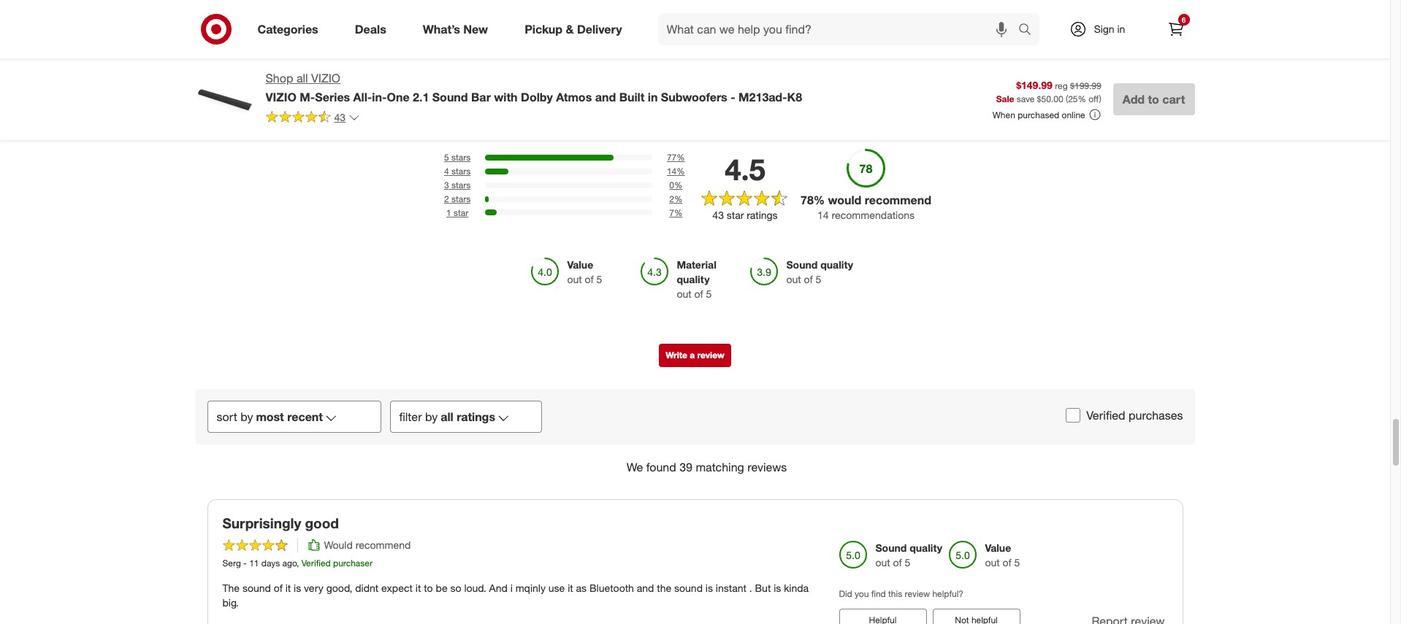 Task type: describe. For each thing, give the bounding box(es) containing it.
when purchased online
[[993, 109, 1085, 120]]

be
[[436, 582, 448, 595]]

1 horizontal spatial review
[[905, 589, 930, 600]]

k8
[[787, 90, 802, 104]]

did
[[839, 589, 852, 600]]

one
[[387, 90, 410, 104]]

1
[[446, 207, 451, 218]]

add to cart button
[[1113, 83, 1195, 115]]

cart
[[1163, 92, 1185, 107]]

serg - 11 days ago , verified purchaser
[[222, 558, 373, 569]]

shop
[[266, 71, 293, 85]]

review inside "button"
[[697, 350, 725, 361]]

1 horizontal spatial vizio
[[311, 71, 340, 85]]

out inside material quality out of 5
[[677, 288, 692, 301]]

% inside $149.99 reg $199.99 sale save $ 50.00 ( 25 % off )
[[1078, 94, 1086, 105]]

0
[[669, 180, 674, 191]]

)
[[1099, 94, 1102, 105]]

write a review
[[666, 350, 725, 361]]

categories link
[[245, 13, 337, 45]]

0 %
[[669, 180, 683, 191]]

instant
[[716, 582, 747, 595]]

categories
[[258, 22, 318, 36]]

sound down 78
[[786, 259, 818, 271]]

serg
[[222, 558, 241, 569]]

7 %
[[669, 207, 683, 218]]

big.
[[222, 597, 239, 609]]

bar
[[471, 90, 491, 104]]

1 horizontal spatial sound quality out of 5
[[876, 542, 943, 569]]

reg
[[1055, 80, 1068, 91]]

77 %
[[667, 152, 685, 163]]

kinda
[[784, 582, 809, 595]]

4.5
[[725, 152, 766, 187]]

Verified purchases checkbox
[[1066, 409, 1081, 423]]

$199.99
[[1070, 80, 1102, 91]]

quality inside material quality out of 5
[[677, 274, 710, 286]]

6
[[1182, 15, 1186, 24]]

(
[[1066, 94, 1068, 105]]

series
[[315, 90, 350, 104]]

3 it from the left
[[568, 582, 573, 595]]

and
[[489, 582, 508, 595]]

what's new
[[423, 22, 488, 36]]

to inside button
[[1148, 92, 1159, 107]]

would
[[828, 193, 862, 207]]

you
[[855, 589, 869, 600]]

sound
[[432, 90, 468, 104]]

off
[[1089, 94, 1099, 105]]

0 horizontal spatial ratings
[[457, 410, 495, 425]]

of inside material quality out of 5
[[695, 288, 703, 301]]

stars for 2 stars
[[451, 194, 471, 205]]

we found 39 matching reviews
[[627, 461, 787, 475]]

- inside shop all vizio vizio m-series all-in-one 2.1 sound bar with dolby atmos and built in subwoofers - m213ad-k8
[[731, 90, 735, 104]]

purchases
[[1129, 408, 1183, 423]]

m213ad-
[[739, 90, 787, 104]]

stars for 5 stars
[[451, 152, 471, 163]]

what's
[[423, 22, 460, 36]]

the
[[222, 582, 240, 595]]

online
[[1062, 109, 1085, 120]]

and inside the sound of it is very good, didnt expect it to be so loud. and i mqinly use it as bluetooth and the sound is instant . but is kinda big.
[[637, 582, 654, 595]]

the
[[657, 582, 672, 595]]

bluetooth
[[590, 582, 634, 595]]

the sound of it is very good, didnt expect it to be so loud. and i mqinly use it as bluetooth and the sound is instant . but is kinda big.
[[222, 582, 809, 609]]

4 stars
[[444, 166, 471, 177]]

mqinly
[[516, 582, 546, 595]]

and inside shop all vizio vizio m-series all-in-one 2.1 sound bar with dolby atmos and built in subwoofers - m213ad-k8
[[595, 90, 616, 104]]

save
[[1017, 94, 1035, 105]]

3
[[444, 180, 449, 191]]

1 vertical spatial verified
[[301, 558, 331, 569]]

by for filter by
[[425, 410, 438, 425]]

sound right the
[[674, 582, 703, 595]]

very
[[304, 582, 323, 595]]

all inside shop all vizio vizio m-series all-in-one 2.1 sound bar with dolby atmos and built in subwoofers - m213ad-k8
[[297, 71, 308, 85]]

5 inside material quality out of 5
[[706, 288, 712, 301]]

write
[[666, 350, 687, 361]]

didnt
[[355, 582, 379, 595]]

a
[[690, 350, 695, 361]]

recommendations
[[832, 209, 915, 222]]

78
[[801, 193, 814, 207]]

% for 78
[[814, 193, 825, 207]]

expect
[[381, 582, 413, 595]]

14 %
[[667, 166, 685, 177]]

% for 7
[[674, 207, 683, 218]]

but
[[755, 582, 771, 595]]

purchased
[[1018, 109, 1060, 120]]

stars for 4 stars
[[451, 166, 471, 177]]

11
[[249, 558, 259, 569]]

What can we help you find? suggestions appear below search field
[[658, 13, 1022, 45]]

found
[[646, 461, 676, 475]]

verified purchases
[[1087, 408, 1183, 423]]

days
[[261, 558, 280, 569]]

1 vertical spatial &
[[713, 102, 724, 122]]

43 star ratings
[[713, 209, 778, 221]]

0 horizontal spatial sound quality out of 5
[[786, 259, 853, 286]]

0 horizontal spatial 14
[[667, 166, 677, 177]]

as
[[576, 582, 587, 595]]

sort
[[217, 410, 237, 425]]

1 horizontal spatial verified
[[1087, 408, 1126, 423]]

sign in
[[1094, 23, 1125, 35]]

% for 77
[[677, 152, 685, 163]]

what's new link
[[410, 13, 506, 45]]

all-
[[353, 90, 372, 104]]

ago
[[282, 558, 297, 569]]

.
[[749, 582, 752, 595]]

add to cart
[[1123, 92, 1185, 107]]

so
[[450, 582, 461, 595]]

sound up this
[[876, 542, 907, 554]]

1 vertical spatial recommend
[[356, 539, 411, 552]]

78 % would recommend 14 recommendations
[[801, 193, 932, 222]]

of inside the sound of it is very good, didnt expect it to be so loud. and i mqinly use it as bluetooth and the sound is instant . but is kinda big.
[[274, 582, 283, 595]]



Task type: vqa. For each thing, say whether or not it's contained in the screenshot.


Task type: locate. For each thing, give the bounding box(es) containing it.
0 horizontal spatial quality
[[677, 274, 710, 286]]

0 vertical spatial verified
[[1087, 408, 1126, 423]]

14 down would
[[818, 209, 829, 222]]

1 vertical spatial -
[[243, 558, 247, 569]]

did you find this review helpful?
[[839, 589, 964, 600]]

2 is from the left
[[706, 582, 713, 595]]

in inside shop all vizio vizio m-series all-in-one 2.1 sound bar with dolby atmos and built in subwoofers - m213ad-k8
[[648, 90, 658, 104]]

sound down 11
[[242, 582, 271, 595]]

verified right verified purchases 'checkbox'
[[1087, 408, 1126, 423]]

pickup & delivery link
[[512, 13, 640, 45]]

it right expect
[[416, 582, 421, 595]]

good,
[[326, 582, 352, 595]]

0 vertical spatial ratings
[[747, 209, 778, 221]]

1 vertical spatial 14
[[818, 209, 829, 222]]

1 horizontal spatial -
[[731, 90, 735, 104]]

star for 1
[[454, 207, 468, 218]]

to
[[1148, 92, 1159, 107], [424, 582, 433, 595]]

stars up 4 stars
[[451, 152, 471, 163]]

5 stars
[[444, 152, 471, 163]]

% up 7 %
[[674, 194, 683, 205]]

is right but
[[774, 582, 781, 595]]

matching
[[696, 461, 744, 475]]

all right filter
[[441, 410, 454, 425]]

subwoofers
[[661, 90, 727, 104]]

1 horizontal spatial is
[[706, 582, 713, 595]]

sale
[[996, 94, 1014, 105]]

0 horizontal spatial by
[[241, 410, 253, 425]]

deals
[[355, 22, 386, 36]]

1 horizontal spatial 14
[[818, 209, 829, 222]]

& right the ratings
[[713, 102, 724, 122]]

ratings down "4.5"
[[747, 209, 778, 221]]

2 by from the left
[[425, 410, 438, 425]]

ratings
[[647, 102, 708, 122]]

3 is from the left
[[774, 582, 781, 595]]

find
[[871, 589, 886, 600]]

value
[[567, 259, 593, 271], [985, 542, 1011, 554]]

ratings right filter
[[457, 410, 495, 425]]

star for 43
[[727, 209, 744, 221]]

write a review button
[[659, 344, 731, 368]]

5
[[444, 152, 449, 163], [597, 274, 602, 286], [816, 274, 822, 286], [706, 288, 712, 301], [905, 557, 911, 569], [1015, 557, 1020, 569]]

purchaser
[[333, 558, 373, 569]]

stars down 4 stars
[[451, 180, 471, 191]]

2
[[444, 194, 449, 205], [669, 194, 674, 205]]

would
[[324, 539, 353, 552]]

and left the
[[637, 582, 654, 595]]

0 horizontal spatial vizio
[[266, 90, 297, 104]]

1 horizontal spatial by
[[425, 410, 438, 425]]

0 vertical spatial in
[[1117, 23, 1125, 35]]

by
[[241, 410, 253, 425], [425, 410, 438, 425]]

1 star
[[446, 207, 468, 218]]

and
[[595, 90, 616, 104], [637, 582, 654, 595]]

$149.99 reg $199.99 sale save $ 50.00 ( 25 % off )
[[996, 79, 1102, 105]]

14
[[667, 166, 677, 177], [818, 209, 829, 222]]

quality up "helpful?"
[[910, 542, 943, 554]]

recent
[[287, 410, 323, 425]]

0 vertical spatial and
[[595, 90, 616, 104]]

sign
[[1094, 23, 1115, 35]]

sign in link
[[1057, 13, 1148, 45]]

all up m-
[[297, 71, 308, 85]]

2 2 from the left
[[669, 194, 674, 205]]

star down "4.5"
[[727, 209, 744, 221]]

77
[[667, 152, 677, 163]]

2.1
[[413, 90, 429, 104]]

1 vertical spatial review
[[905, 589, 930, 600]]

% for 0
[[674, 180, 683, 191]]

vizio down 'shop'
[[266, 90, 297, 104]]

% down the 2 %
[[674, 207, 683, 218]]

1 vertical spatial vizio
[[266, 90, 297, 104]]

recommend up purchaser
[[356, 539, 411, 552]]

% for 14
[[677, 166, 685, 177]]

to left be
[[424, 582, 433, 595]]

search button
[[1012, 13, 1047, 48]]

2 down 0
[[669, 194, 674, 205]]

2 vertical spatial quality
[[910, 542, 943, 554]]

1 horizontal spatial 2
[[669, 194, 674, 205]]

0 horizontal spatial &
[[566, 22, 574, 36]]

0 vertical spatial value
[[567, 259, 593, 271]]

2 horizontal spatial quality
[[910, 542, 943, 554]]

7
[[669, 207, 674, 218]]

1 is from the left
[[294, 582, 301, 595]]

would recommend
[[324, 539, 411, 552]]

1 horizontal spatial value
[[985, 542, 1011, 554]]

2 stars from the top
[[451, 166, 471, 177]]

stars up 1 star
[[451, 194, 471, 205]]

pickup & delivery
[[525, 22, 622, 36]]

stars
[[451, 152, 471, 163], [451, 166, 471, 177], [451, 180, 471, 191], [451, 194, 471, 205]]

1 horizontal spatial &
[[713, 102, 724, 122]]

by right filter
[[425, 410, 438, 425]]

1 vertical spatial in
[[648, 90, 658, 104]]

1 horizontal spatial recommend
[[865, 193, 932, 207]]

1 vertical spatial ratings
[[457, 410, 495, 425]]

dolby
[[521, 90, 553, 104]]

1 vertical spatial sound quality out of 5
[[876, 542, 943, 569]]

built
[[619, 90, 645, 104]]

1 vertical spatial value out of 5
[[985, 542, 1020, 569]]

atmos
[[556, 90, 592, 104]]

1 vertical spatial all
[[441, 410, 454, 425]]

is
[[294, 582, 301, 595], [706, 582, 713, 595], [774, 582, 781, 595]]

sound quality out of 5
[[786, 259, 853, 286], [876, 542, 943, 569]]

recommend inside 78 % would recommend 14 recommendations
[[865, 193, 932, 207]]

0 horizontal spatial it
[[285, 582, 291, 595]]

1 vertical spatial 43
[[713, 209, 724, 221]]

vizio up series
[[311, 71, 340, 85]]

0 horizontal spatial and
[[595, 90, 616, 104]]

1 it from the left
[[285, 582, 291, 595]]

stars down 5 stars
[[451, 166, 471, 177]]

in
[[1117, 23, 1125, 35], [648, 90, 658, 104]]

3 stars from the top
[[451, 180, 471, 191]]

1 horizontal spatial value out of 5
[[985, 542, 1020, 569]]

add
[[1123, 92, 1145, 107]]

in right built
[[648, 90, 658, 104]]

surprisingly
[[222, 515, 301, 532]]

0 vertical spatial recommend
[[865, 193, 932, 207]]

1 horizontal spatial and
[[637, 582, 654, 595]]

star right 1
[[454, 207, 468, 218]]

0 horizontal spatial 2
[[444, 194, 449, 205]]

39
[[680, 461, 693, 475]]

verified
[[1087, 408, 1126, 423], [301, 558, 331, 569]]

0 vertical spatial review
[[697, 350, 725, 361]]

new
[[463, 22, 488, 36]]

0 vertical spatial vizio
[[311, 71, 340, 85]]

1 vertical spatial and
[[637, 582, 654, 595]]

1 horizontal spatial to
[[1148, 92, 1159, 107]]

is left 'instant'
[[706, 582, 713, 595]]

0 vertical spatial quality
[[821, 259, 853, 271]]

and left built
[[595, 90, 616, 104]]

m-
[[300, 90, 315, 104]]

- left 11
[[243, 558, 247, 569]]

43 link
[[266, 110, 360, 127]]

delivery
[[577, 22, 622, 36]]

1 stars from the top
[[451, 152, 471, 163]]

43 right 7 %
[[713, 209, 724, 221]]

% up 14 %
[[677, 152, 685, 163]]

it left as
[[568, 582, 573, 595]]

0 horizontal spatial -
[[243, 558, 247, 569]]

0 horizontal spatial review
[[697, 350, 725, 361]]

0 vertical spatial sound quality out of 5
[[786, 259, 853, 286]]

0 vertical spatial 43
[[334, 111, 346, 123]]

shop all vizio vizio m-series all-in-one 2.1 sound bar with dolby atmos and built in subwoofers - m213ad-k8
[[266, 71, 802, 104]]

0 horizontal spatial all
[[297, 71, 308, 85]]

search
[[1012, 23, 1047, 38]]

material
[[677, 259, 717, 271]]

good
[[305, 515, 339, 532]]

1 horizontal spatial ratings
[[747, 209, 778, 221]]

image of vizio m-series all-in-one 2.1 sound bar with dolby atmos and built in subwoofers - m213ad-k8 image
[[195, 70, 254, 129]]

in-
[[372, 90, 387, 104]]

43 for 43
[[334, 111, 346, 123]]

1 horizontal spatial star
[[727, 209, 744, 221]]

% left would
[[814, 193, 825, 207]]

quality down "recommendations"
[[821, 259, 853, 271]]

2 for 2 %
[[669, 194, 674, 205]]

1 horizontal spatial it
[[416, 582, 421, 595]]

0 horizontal spatial value out of 5
[[567, 259, 602, 286]]

% for 2
[[674, 194, 683, 205]]

it down ago
[[285, 582, 291, 595]]

0 horizontal spatial recommend
[[356, 539, 411, 552]]

2 for 2 stars
[[444, 194, 449, 205]]

helpful?
[[933, 589, 964, 600]]

1 vertical spatial to
[[424, 582, 433, 595]]

2 %
[[669, 194, 683, 205]]

% left the off
[[1078, 94, 1086, 105]]

0 vertical spatial to
[[1148, 92, 1159, 107]]

reviews
[[748, 461, 787, 475]]

it
[[285, 582, 291, 595], [416, 582, 421, 595], [568, 582, 573, 595]]

& right pickup
[[566, 22, 574, 36]]

0 horizontal spatial to
[[424, 582, 433, 595]]

review right this
[[905, 589, 930, 600]]

0 horizontal spatial 43
[[334, 111, 346, 123]]

in right sign
[[1117, 23, 1125, 35]]

0 horizontal spatial in
[[648, 90, 658, 104]]

review
[[697, 350, 725, 361], [905, 589, 930, 600]]

0 vertical spatial -
[[731, 90, 735, 104]]

2 down 3
[[444, 194, 449, 205]]

%
[[1078, 94, 1086, 105], [677, 152, 685, 163], [677, 166, 685, 177], [674, 180, 683, 191], [814, 193, 825, 207], [674, 194, 683, 205], [674, 207, 683, 218]]

0 horizontal spatial is
[[294, 582, 301, 595]]

review right a
[[697, 350, 725, 361]]

verified right ,
[[301, 558, 331, 569]]

4 stars from the top
[[451, 194, 471, 205]]

- left m213ad-
[[731, 90, 735, 104]]

0 horizontal spatial star
[[454, 207, 468, 218]]

material quality out of 5
[[677, 259, 717, 301]]

reviews
[[729, 102, 796, 122]]

2 horizontal spatial it
[[568, 582, 573, 595]]

43 down series
[[334, 111, 346, 123]]

0 vertical spatial &
[[566, 22, 574, 36]]

$
[[1037, 94, 1042, 105]]

1 vertical spatial quality
[[677, 274, 710, 286]]

1 horizontal spatial in
[[1117, 23, 1125, 35]]

in inside the 'sign in' link
[[1117, 23, 1125, 35]]

% up the 2 %
[[674, 180, 683, 191]]

with
[[494, 90, 518, 104]]

to right the add
[[1148, 92, 1159, 107]]

43
[[334, 111, 346, 123], [713, 209, 724, 221]]

1 by from the left
[[241, 410, 253, 425]]

1 horizontal spatial all
[[441, 410, 454, 425]]

14 inside 78 % would recommend 14 recommendations
[[818, 209, 829, 222]]

1 2 from the left
[[444, 194, 449, 205]]

1 vertical spatial value
[[985, 542, 1011, 554]]

0 vertical spatial all
[[297, 71, 308, 85]]

43 for 43 star ratings
[[713, 209, 724, 221]]

2 horizontal spatial is
[[774, 582, 781, 595]]

sort by most recent
[[217, 410, 323, 425]]

use
[[549, 582, 565, 595]]

recommend up "recommendations"
[[865, 193, 932, 207]]

this
[[888, 589, 902, 600]]

is left very
[[294, 582, 301, 595]]

guest
[[595, 102, 642, 122]]

loud.
[[464, 582, 486, 595]]

by right sort
[[241, 410, 253, 425]]

by for sort by
[[241, 410, 253, 425]]

to inside the sound of it is very good, didnt expect it to be so loud. and i mqinly use it as bluetooth and the sound is instant . but is kinda big.
[[424, 582, 433, 595]]

0 horizontal spatial verified
[[301, 558, 331, 569]]

0 horizontal spatial value
[[567, 259, 593, 271]]

1 horizontal spatial 43
[[713, 209, 724, 221]]

filter by all ratings
[[399, 410, 495, 425]]

3 stars
[[444, 180, 471, 191]]

0 vertical spatial value out of 5
[[567, 259, 602, 286]]

2 it from the left
[[416, 582, 421, 595]]

out
[[567, 274, 582, 286], [786, 274, 801, 286], [677, 288, 692, 301], [876, 557, 890, 569], [985, 557, 1000, 569]]

14 down '77'
[[667, 166, 677, 177]]

% up 0 %
[[677, 166, 685, 177]]

stars for 3 stars
[[451, 180, 471, 191]]

1 horizontal spatial quality
[[821, 259, 853, 271]]

% inside 78 % would recommend 14 recommendations
[[814, 193, 825, 207]]

surprisingly good
[[222, 515, 339, 532]]

quality down material
[[677, 274, 710, 286]]

0 vertical spatial 14
[[667, 166, 677, 177]]



